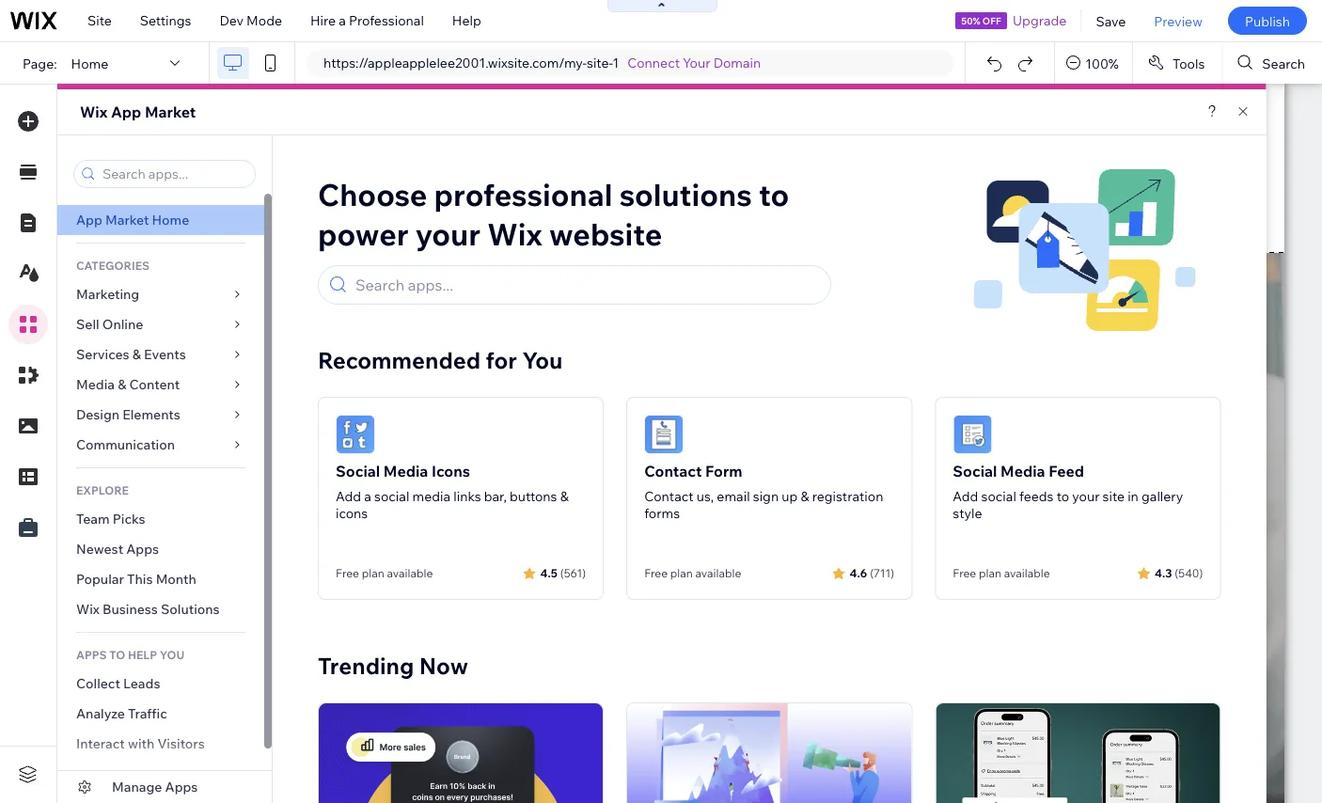 Task type: locate. For each thing, give the bounding box(es) containing it.
newest apps
[[76, 541, 159, 557]]

0 horizontal spatial social
[[374, 488, 410, 505]]

1 horizontal spatial free
[[644, 566, 668, 580]]

(540)
[[1175, 566, 1203, 580]]

reconvert upsell & cross sell poster image
[[936, 704, 1220, 803]]

team
[[76, 511, 110, 527]]

apps inside button
[[165, 779, 198, 795]]

preview
[[1155, 12, 1203, 29]]

0 horizontal spatial app
[[76, 212, 102, 228]]

0 vertical spatial app
[[111, 103, 141, 121]]

0 vertical spatial a
[[339, 12, 346, 29]]

&
[[132, 346, 141, 363], [118, 376, 126, 393], [560, 488, 569, 505], [801, 488, 809, 505]]

home up the 'marketing' "link"
[[152, 212, 189, 228]]

0 horizontal spatial social
[[336, 462, 380, 481]]

2 free from the left
[[644, 566, 668, 580]]

publish
[[1245, 12, 1291, 29]]

free plan available down forms
[[644, 566, 742, 580]]

your inside social media feed add social feeds to your site in gallery style
[[1073, 488, 1100, 505]]

plan down style
[[979, 566, 1002, 580]]

1 horizontal spatial plan
[[671, 566, 693, 580]]

2 horizontal spatial available
[[1004, 566, 1050, 580]]

home down site
[[71, 55, 108, 71]]

2 social from the left
[[953, 462, 998, 481]]

free down the icons
[[336, 566, 359, 580]]

& inside the services & events link
[[132, 346, 141, 363]]

2 vertical spatial wix
[[76, 601, 100, 618]]

contact
[[644, 462, 702, 481], [644, 488, 694, 505]]

wix for wix app market
[[80, 103, 108, 121]]

contact up forms
[[644, 488, 694, 505]]

1 horizontal spatial social
[[953, 462, 998, 481]]

social inside social media feed add social feeds to your site in gallery style
[[953, 462, 998, 481]]

2 free plan available from the left
[[644, 566, 742, 580]]

visitors
[[158, 736, 205, 752]]

3 free from the left
[[953, 566, 977, 580]]

0 vertical spatial contact
[[644, 462, 702, 481]]

free for social media icons
[[336, 566, 359, 580]]

services & events
[[76, 346, 186, 363]]

1 horizontal spatial media
[[384, 462, 428, 481]]

media up media
[[384, 462, 428, 481]]

available down feeds at the right of page
[[1004, 566, 1050, 580]]

interact with visitors
[[76, 736, 205, 752]]

add up the icons
[[336, 488, 361, 505]]

available down media
[[387, 566, 433, 580]]

communication link
[[57, 430, 264, 460]]

free plan available down style
[[953, 566, 1050, 580]]

1 vertical spatial app
[[76, 212, 102, 228]]

1 horizontal spatial free plan available
[[644, 566, 742, 580]]

apps
[[76, 648, 107, 662]]

2 available from the left
[[696, 566, 742, 580]]

media up feeds at the right of page
[[1001, 462, 1046, 481]]

1 horizontal spatial your
[[1073, 488, 1100, 505]]

& right up
[[801, 488, 809, 505]]

social media feed add social feeds to your site in gallery style
[[953, 462, 1184, 522]]

social down social media icons logo
[[336, 462, 380, 481]]

market
[[145, 103, 196, 121], [105, 212, 149, 228]]

0 horizontal spatial free
[[336, 566, 359, 580]]

plan
[[362, 566, 385, 580], [671, 566, 693, 580], [979, 566, 1002, 580]]

media
[[76, 376, 115, 393], [384, 462, 428, 481], [1001, 462, 1046, 481]]

3 available from the left
[[1004, 566, 1050, 580]]

4.6
[[850, 566, 867, 580]]

media up design
[[76, 376, 115, 393]]

1 add from the left
[[336, 488, 361, 505]]

contact down contact form logo
[[644, 462, 702, 481]]

month
[[156, 571, 196, 587]]

2 plan from the left
[[671, 566, 693, 580]]

buttons
[[510, 488, 557, 505]]

1 horizontal spatial home
[[152, 212, 189, 228]]

0 horizontal spatial your
[[416, 215, 481, 253]]

social media icons add a social media links bar, buttons & icons
[[336, 462, 569, 522]]

analyze traffic
[[76, 706, 167, 722]]

connect
[[628, 55, 680, 71]]

home
[[71, 55, 108, 71], [152, 212, 189, 228]]

save
[[1096, 12, 1126, 29]]

social inside the social media icons add a social media links bar, buttons & icons
[[336, 462, 380, 481]]

search button
[[1223, 42, 1323, 84]]

0 vertical spatial wix
[[80, 103, 108, 121]]

free plan available
[[336, 566, 433, 580], [644, 566, 742, 580], [953, 566, 1050, 580]]

1 vertical spatial wix
[[487, 215, 543, 253]]

wix down site
[[80, 103, 108, 121]]

1 vertical spatial home
[[152, 212, 189, 228]]

a up the icons
[[364, 488, 371, 505]]

this
[[127, 571, 153, 587]]

social inside the social media icons add a social media links bar, buttons & icons
[[374, 488, 410, 505]]

icons
[[336, 505, 368, 522]]

available for feed
[[1004, 566, 1050, 580]]

hire
[[310, 12, 336, 29]]

1 horizontal spatial add
[[953, 488, 979, 505]]

apps for manage apps
[[165, 779, 198, 795]]

wix business solutions link
[[57, 595, 264, 625]]

0 vertical spatial to
[[759, 175, 789, 214]]

dev mode
[[220, 12, 282, 29]]

& right buttons
[[560, 488, 569, 505]]

& inside the social media icons add a social media links bar, buttons & icons
[[560, 488, 569, 505]]

media & content link
[[57, 370, 264, 400]]

online
[[102, 316, 143, 333]]

1 horizontal spatial social
[[982, 488, 1017, 505]]

1 horizontal spatial to
[[1057, 488, 1070, 505]]

0 horizontal spatial available
[[387, 566, 433, 580]]

0 horizontal spatial media
[[76, 376, 115, 393]]

1 horizontal spatial available
[[696, 566, 742, 580]]

1 vertical spatial contact
[[644, 488, 694, 505]]

available
[[387, 566, 433, 580], [696, 566, 742, 580], [1004, 566, 1050, 580]]

mode
[[247, 12, 282, 29]]

plan down the icons
[[362, 566, 385, 580]]

free plan available down the icons
[[336, 566, 433, 580]]

a
[[339, 12, 346, 29], [364, 488, 371, 505]]

https://appleapplelee2001.wixsite.com/my-
[[324, 55, 587, 71]]

explore
[[76, 483, 129, 497]]

popular
[[76, 571, 124, 587]]

to inside the choose professional solutions to power your wix website
[[759, 175, 789, 214]]

1 free from the left
[[336, 566, 359, 580]]

free for social media feed
[[953, 566, 977, 580]]

power
[[318, 215, 409, 253]]

wix down popular
[[76, 601, 100, 618]]

0 horizontal spatial a
[[339, 12, 346, 29]]

2 horizontal spatial plan
[[979, 566, 1002, 580]]

social left media
[[374, 488, 410, 505]]

0 horizontal spatial free plan available
[[336, 566, 433, 580]]

add inside social media feed add social feeds to your site in gallery style
[[953, 488, 979, 505]]

0 horizontal spatial plan
[[362, 566, 385, 580]]

free down style
[[953, 566, 977, 580]]

social for social media icons
[[336, 462, 380, 481]]

with
[[128, 736, 155, 752]]

marketing link
[[57, 279, 264, 309]]

0 vertical spatial apps
[[126, 541, 159, 557]]

3 free plan available from the left
[[953, 566, 1050, 580]]

1 vertical spatial apps
[[165, 779, 198, 795]]

& left events
[[132, 346, 141, 363]]

plan for feed
[[979, 566, 1002, 580]]

1 social from the left
[[374, 488, 410, 505]]

add up style
[[953, 488, 979, 505]]

add inside the social media icons add a social media links bar, buttons & icons
[[336, 488, 361, 505]]

media inside social media feed add social feeds to your site in gallery style
[[1001, 462, 1046, 481]]

plan down forms
[[671, 566, 693, 580]]

market down settings at the left top of page
[[145, 103, 196, 121]]

your right power
[[416, 215, 481, 253]]

off
[[983, 15, 1002, 26]]

50%
[[962, 15, 981, 26]]

apps down the visitors
[[165, 779, 198, 795]]

0 vertical spatial your
[[416, 215, 481, 253]]

apps up this
[[126, 541, 159, 557]]

interact with visitors link
[[57, 729, 264, 759]]

2 horizontal spatial free
[[953, 566, 977, 580]]

bar,
[[484, 488, 507, 505]]

1 vertical spatial to
[[1057, 488, 1070, 505]]

professional
[[349, 12, 424, 29]]

apps
[[126, 541, 159, 557], [165, 779, 198, 795]]

your left site
[[1073, 488, 1100, 505]]

free
[[336, 566, 359, 580], [644, 566, 668, 580], [953, 566, 977, 580]]

in
[[1128, 488, 1139, 505]]

up
[[782, 488, 798, 505]]

available down us,
[[696, 566, 742, 580]]

a right hire
[[339, 12, 346, 29]]

0 horizontal spatial to
[[759, 175, 789, 214]]

1 vertical spatial your
[[1073, 488, 1100, 505]]

solutions
[[161, 601, 220, 618]]

free for contact form
[[644, 566, 668, 580]]

0 horizontal spatial add
[[336, 488, 361, 505]]

for
[[486, 346, 517, 374]]

collect
[[76, 675, 120, 692]]

1 free plan available from the left
[[336, 566, 433, 580]]

to down the feed
[[1057, 488, 1070, 505]]

collect leads link
[[57, 669, 264, 699]]

1 horizontal spatial app
[[111, 103, 141, 121]]

2 add from the left
[[953, 488, 979, 505]]

wix inside the choose professional solutions to power your wix website
[[487, 215, 543, 253]]

2 social from the left
[[982, 488, 1017, 505]]

solutions
[[620, 175, 752, 214]]

0 vertical spatial home
[[71, 55, 108, 71]]

publish button
[[1228, 7, 1308, 35]]

1 horizontal spatial apps
[[165, 779, 198, 795]]

website
[[549, 215, 663, 253]]

manage
[[112, 779, 162, 795]]

1 vertical spatial a
[[364, 488, 371, 505]]

free plan available for icons
[[336, 566, 433, 580]]

team picks
[[76, 511, 145, 527]]

search apps... field up app market home link
[[97, 161, 249, 187]]

2 horizontal spatial free plan available
[[953, 566, 1050, 580]]

your
[[416, 215, 481, 253], [1073, 488, 1100, 505]]

2 horizontal spatial media
[[1001, 462, 1046, 481]]

gallery
[[1142, 488, 1184, 505]]

1 vertical spatial search apps... field
[[350, 266, 822, 304]]

social media icons logo image
[[336, 415, 375, 454]]

apps for newest apps
[[126, 541, 159, 557]]

now
[[419, 652, 468, 680]]

1 social from the left
[[336, 462, 380, 481]]

0 horizontal spatial home
[[71, 55, 108, 71]]

Search apps... field
[[97, 161, 249, 187], [350, 266, 822, 304]]

0 horizontal spatial search apps... field
[[97, 161, 249, 187]]

market up categories
[[105, 212, 149, 228]]

social down social media feed logo
[[953, 462, 998, 481]]

to right solutions
[[759, 175, 789, 214]]

recommended for you
[[318, 346, 563, 374]]

help
[[452, 12, 481, 29]]

search apps... field down website
[[350, 266, 822, 304]]

3 plan from the left
[[979, 566, 1002, 580]]

interact
[[76, 736, 125, 752]]

1 horizontal spatial a
[[364, 488, 371, 505]]

wix down professional
[[487, 215, 543, 253]]

1 plan from the left
[[362, 566, 385, 580]]

free down forms
[[644, 566, 668, 580]]

site-
[[587, 55, 613, 71]]

social up style
[[982, 488, 1017, 505]]

app market home
[[76, 212, 189, 228]]

app
[[111, 103, 141, 121], [76, 212, 102, 228]]

media inside the social media icons add a social media links bar, buttons & icons
[[384, 462, 428, 481]]

search
[[1263, 55, 1306, 71]]

1 contact from the top
[[644, 462, 702, 481]]

0 horizontal spatial apps
[[126, 541, 159, 557]]

1 available from the left
[[387, 566, 433, 580]]

& up the design elements
[[118, 376, 126, 393]]



Task type: describe. For each thing, give the bounding box(es) containing it.
newest
[[76, 541, 123, 557]]

available for contact
[[696, 566, 742, 580]]

(561)
[[560, 566, 586, 580]]

media for social media feed
[[1001, 462, 1046, 481]]

plan for icons
[[362, 566, 385, 580]]

upgrade
[[1013, 12, 1067, 29]]

tools
[[1173, 55, 1205, 71]]

feed
[[1049, 462, 1085, 481]]

free plan available for contact
[[644, 566, 742, 580]]

hire a professional
[[310, 12, 424, 29]]

save button
[[1082, 0, 1140, 41]]

4.6 (711)
[[850, 566, 895, 580]]

add for social media feed
[[953, 488, 979, 505]]

100%
[[1086, 55, 1119, 71]]

analyze
[[76, 706, 125, 722]]

plan for contact
[[671, 566, 693, 580]]

site
[[87, 12, 112, 29]]

services
[[76, 346, 129, 363]]

1
[[613, 55, 619, 71]]

design
[[76, 406, 120, 423]]

you
[[160, 648, 185, 662]]

media inside media & content link
[[76, 376, 115, 393]]

design elements
[[76, 406, 180, 423]]

free plan available for feed
[[953, 566, 1050, 580]]

contact form contact us, email sign up & registration forms
[[644, 462, 884, 522]]

sign
[[753, 488, 779, 505]]

you
[[522, 346, 563, 374]]

manage apps button
[[57, 771, 272, 803]]

social for social media feed
[[953, 462, 998, 481]]

a inside the social media icons add a social media links bar, buttons & icons
[[364, 488, 371, 505]]

newest apps link
[[57, 534, 264, 564]]

icons
[[432, 462, 470, 481]]

sell
[[76, 316, 99, 333]]

1 vertical spatial market
[[105, 212, 149, 228]]

popular this month link
[[57, 564, 264, 595]]

dev
[[220, 12, 244, 29]]

site
[[1103, 488, 1125, 505]]

team picks link
[[57, 504, 264, 534]]

sell online link
[[57, 309, 264, 340]]

domain
[[714, 55, 761, 71]]

popular this month
[[76, 571, 196, 587]]

settings
[[140, 12, 191, 29]]

email
[[717, 488, 750, 505]]

choose
[[318, 175, 427, 214]]

twism: your own coin & rewards poster image
[[319, 704, 603, 803]]

your
[[683, 55, 711, 71]]

choose professional solutions to power your wix website
[[318, 175, 789, 253]]

50% off
[[962, 15, 1002, 26]]

available for icons
[[387, 566, 433, 580]]

tools button
[[1133, 42, 1222, 84]]

business
[[103, 601, 158, 618]]

us,
[[697, 488, 714, 505]]

& inside media & content link
[[118, 376, 126, 393]]

marketing
[[76, 286, 139, 302]]

apps to help you
[[76, 648, 185, 662]]

social inside social media feed add social feeds to your site in gallery style
[[982, 488, 1017, 505]]

elements
[[122, 406, 180, 423]]

to inside social media feed add social feeds to your site in gallery style
[[1057, 488, 1070, 505]]

4.3
[[1155, 566, 1172, 580]]

forms
[[644, 505, 680, 522]]

recommended
[[318, 346, 481, 374]]

2 contact from the top
[[644, 488, 694, 505]]

1 horizontal spatial search apps... field
[[350, 266, 822, 304]]

picks
[[113, 511, 145, 527]]

content
[[129, 376, 180, 393]]

media for social media icons
[[384, 462, 428, 481]]

style
[[953, 505, 983, 522]]

(711)
[[870, 566, 895, 580]]

trending now
[[318, 652, 468, 680]]

sell online
[[76, 316, 143, 333]]

0 vertical spatial market
[[145, 103, 196, 121]]

to
[[109, 648, 125, 662]]

analyze traffic link
[[57, 699, 264, 729]]

communication
[[76, 436, 178, 453]]

your inside the choose professional solutions to power your wix website
[[416, 215, 481, 253]]

add for social media icons
[[336, 488, 361, 505]]

wix for wix business solutions
[[76, 601, 100, 618]]

se ranking poster image
[[628, 704, 912, 803]]

professional
[[434, 175, 613, 214]]

contact form logo image
[[644, 415, 684, 454]]

leads
[[123, 675, 160, 692]]

app market home link
[[57, 205, 264, 235]]

social media feed logo image
[[953, 415, 993, 454]]

wix business solutions
[[76, 601, 220, 618]]

https://appleapplelee2001.wixsite.com/my-site-1 connect your domain
[[324, 55, 761, 71]]

4.5
[[540, 566, 558, 580]]

0 vertical spatial search apps... field
[[97, 161, 249, 187]]

links
[[454, 488, 481, 505]]

events
[[144, 346, 186, 363]]

form
[[706, 462, 743, 481]]

& inside contact form contact us, email sign up & registration forms
[[801, 488, 809, 505]]

preview button
[[1140, 0, 1217, 41]]

traffic
[[128, 706, 167, 722]]

design elements link
[[57, 400, 264, 430]]

media
[[412, 488, 451, 505]]



Task type: vqa. For each thing, say whether or not it's contained in the screenshot.
first Contact from the top of the Contact Form Contact us, email sign up & registration forms
yes



